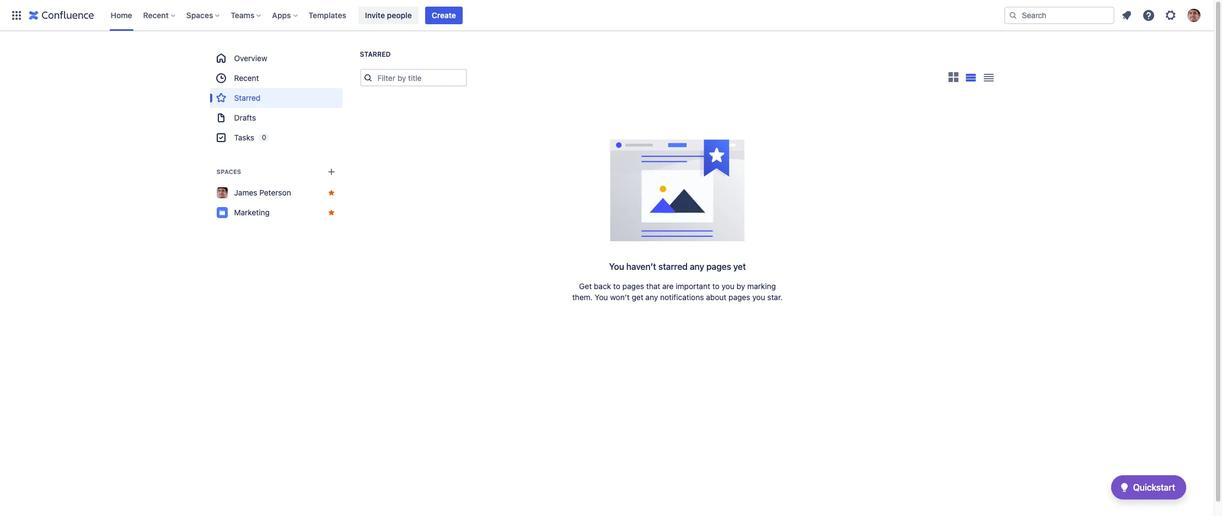 Task type: vqa. For each thing, say whether or not it's contained in the screenshot.
You inside the Get back to pages that are important to you by marking them.  You won't get any notifications about pages you star.
yes



Task type: locate. For each thing, give the bounding box(es) containing it.
you down marking
[[753, 293, 765, 302]]

0 horizontal spatial any
[[646, 293, 658, 302]]

unstar this space image inside james peterson link
[[327, 189, 336, 197]]

spaces inside popup button
[[186, 10, 213, 20]]

1 vertical spatial you
[[595, 293, 608, 302]]

confluence image
[[29, 9, 94, 22], [29, 9, 94, 22]]

0 horizontal spatial to
[[613, 282, 621, 291]]

drafts link
[[210, 108, 342, 128]]

recent button
[[140, 6, 180, 24]]

you
[[722, 282, 735, 291], [753, 293, 765, 302]]

list image
[[966, 74, 976, 82]]

by
[[737, 282, 745, 291]]

to
[[613, 282, 621, 291], [713, 282, 720, 291]]

1 unstar this space image from the top
[[327, 189, 336, 197]]

banner
[[0, 0, 1214, 31]]

group
[[210, 49, 342, 148]]

1 horizontal spatial any
[[690, 262, 704, 272]]

1 horizontal spatial spaces
[[217, 168, 241, 175]]

Filter by title field
[[374, 70, 466, 86]]

apps button
[[269, 6, 302, 24]]

drafts
[[234, 113, 256, 122]]

0 vertical spatial pages
[[707, 262, 731, 272]]

0 vertical spatial unstar this space image
[[327, 189, 336, 197]]

unstar this space image for james peterson
[[327, 189, 336, 197]]

0 vertical spatial you
[[722, 282, 735, 291]]

search image
[[1009, 11, 1018, 20]]

pages up the 'get'
[[623, 282, 644, 291]]

people
[[387, 10, 412, 20]]

apps
[[272, 10, 291, 20]]

2 unstar this space image from the top
[[327, 209, 336, 217]]

spaces right recent dropdown button at left
[[186, 10, 213, 20]]

0 vertical spatial spaces
[[186, 10, 213, 20]]

star.
[[768, 293, 783, 302]]

create
[[432, 10, 456, 20]]

0 horizontal spatial recent
[[143, 10, 169, 20]]

notification icon image
[[1120, 9, 1134, 22]]

starred
[[360, 50, 391, 58], [234, 93, 261, 103]]

haven't
[[627, 262, 656, 272]]

create link
[[425, 6, 463, 24]]

0 vertical spatial you
[[609, 262, 624, 272]]

0
[[262, 133, 266, 142]]

1 vertical spatial any
[[646, 293, 658, 302]]

any
[[690, 262, 704, 272], [646, 293, 658, 302]]

unstar this space image inside marketing link
[[327, 209, 336, 217]]

you left by at the right bottom
[[722, 282, 735, 291]]

recent right home
[[143, 10, 169, 20]]

you inside the get back to pages that are important to you by marking them.  you won't get any notifications about pages you star.
[[595, 293, 608, 302]]

1 vertical spatial starred
[[234, 93, 261, 103]]

about
[[706, 293, 727, 302]]

1 to from the left
[[613, 282, 621, 291]]

pages
[[707, 262, 731, 272], [623, 282, 644, 291], [729, 293, 750, 302]]

recent down overview
[[234, 73, 259, 83]]

to up about
[[713, 282, 720, 291]]

any up "important"
[[690, 262, 704, 272]]

1 horizontal spatial recent
[[234, 73, 259, 83]]

global element
[[7, 0, 1005, 31]]

spaces
[[186, 10, 213, 20], [217, 168, 241, 175]]

get
[[579, 282, 592, 291]]

you up back
[[609, 262, 624, 272]]

pages left yet on the right of the page
[[707, 262, 731, 272]]

unstar this space image
[[327, 189, 336, 197], [327, 209, 336, 217]]

recent inside dropdown button
[[143, 10, 169, 20]]

to up "won't"
[[613, 282, 621, 291]]

them.
[[572, 293, 593, 302]]

Search field
[[1005, 6, 1115, 24]]

marketing link
[[210, 203, 342, 223]]

1 horizontal spatial starred
[[360, 50, 391, 58]]

0 horizontal spatial you
[[722, 282, 735, 291]]

important
[[676, 282, 710, 291]]

0 vertical spatial recent
[[143, 10, 169, 20]]

spaces up the james
[[217, 168, 241, 175]]

pages down by at the right bottom
[[729, 293, 750, 302]]

1 vertical spatial unstar this space image
[[327, 209, 336, 217]]

yet
[[734, 262, 746, 272]]

recent
[[143, 10, 169, 20], [234, 73, 259, 83]]

2 to from the left
[[713, 282, 720, 291]]

0 horizontal spatial you
[[595, 293, 608, 302]]

starred down invite
[[360, 50, 391, 58]]

home
[[111, 10, 132, 20]]

won't
[[610, 293, 630, 302]]

0 vertical spatial starred
[[360, 50, 391, 58]]

your profile and preferences image
[[1188, 9, 1201, 22]]

quickstart button
[[1111, 476, 1187, 500]]

0 horizontal spatial spaces
[[186, 10, 213, 20]]

any down that
[[646, 293, 658, 302]]

1 vertical spatial recent
[[234, 73, 259, 83]]

group containing overview
[[210, 49, 342, 148]]

marketing
[[234, 208, 270, 217]]

you
[[609, 262, 624, 272], [595, 293, 608, 302]]

1 horizontal spatial to
[[713, 282, 720, 291]]

templates
[[309, 10, 346, 20]]

1 vertical spatial you
[[753, 293, 765, 302]]

james peterson link
[[210, 183, 342, 203]]

you down back
[[595, 293, 608, 302]]

1 horizontal spatial you
[[609, 262, 624, 272]]

invite
[[365, 10, 385, 20]]

starred up drafts
[[234, 93, 261, 103]]



Task type: describe. For each thing, give the bounding box(es) containing it.
notifications
[[660, 293, 704, 302]]

starred
[[659, 262, 688, 272]]

1 horizontal spatial you
[[753, 293, 765, 302]]

1 vertical spatial pages
[[623, 282, 644, 291]]

teams button
[[227, 6, 266, 24]]

invite people button
[[359, 6, 419, 24]]

tasks
[[234, 133, 254, 142]]

create a space image
[[325, 165, 338, 179]]

help icon image
[[1142, 9, 1156, 22]]

invite people
[[365, 10, 412, 20]]

check image
[[1118, 482, 1131, 495]]

banner containing home
[[0, 0, 1214, 31]]

marking
[[747, 282, 776, 291]]

teams
[[231, 10, 255, 20]]

1 vertical spatial spaces
[[217, 168, 241, 175]]

recent link
[[210, 68, 342, 88]]

starred link
[[210, 88, 342, 108]]

0 horizontal spatial starred
[[234, 93, 261, 103]]

overview
[[234, 54, 267, 63]]

cards image
[[947, 70, 960, 84]]

spaces button
[[183, 6, 224, 24]]

james
[[234, 188, 257, 197]]

are
[[663, 282, 674, 291]]

get
[[632, 293, 644, 302]]

you haven't starred any pages yet
[[609, 262, 746, 272]]

get back to pages that are important to you by marking them.  you won't get any notifications about pages you star.
[[572, 282, 783, 302]]

peterson
[[259, 188, 291, 197]]

james peterson
[[234, 188, 291, 197]]

compact list image
[[982, 71, 995, 84]]

unstar this space image for marketing
[[327, 209, 336, 217]]

2 vertical spatial pages
[[729, 293, 750, 302]]

quickstart
[[1133, 483, 1176, 493]]

home link
[[107, 6, 135, 24]]

templates link
[[305, 6, 350, 24]]

appswitcher icon image
[[10, 9, 23, 22]]

any inside the get back to pages that are important to you by marking them.  you won't get any notifications about pages you star.
[[646, 293, 658, 302]]

0 vertical spatial any
[[690, 262, 704, 272]]

overview link
[[210, 49, 342, 68]]

settings icon image
[[1165, 9, 1178, 22]]

that
[[646, 282, 660, 291]]

back
[[594, 282, 611, 291]]



